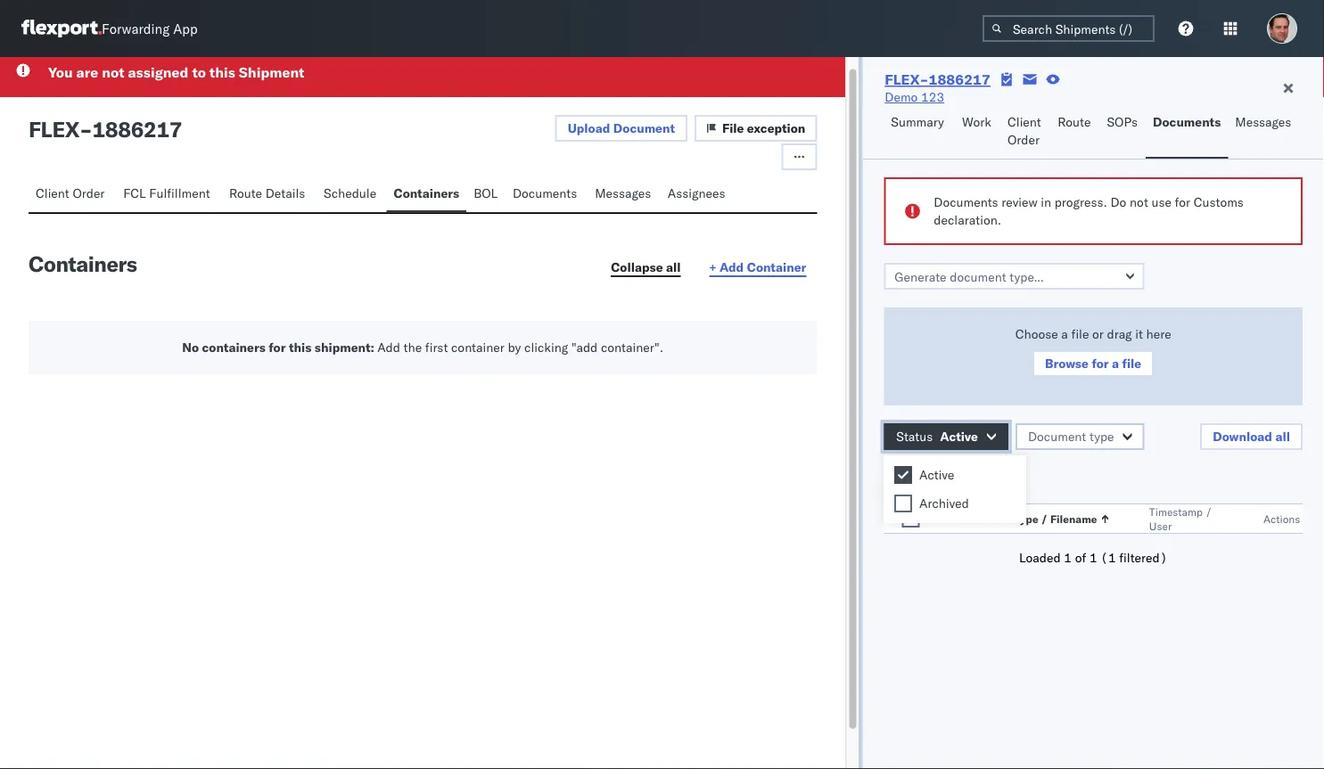 Task type: vqa. For each thing, say whether or not it's contained in the screenshot.
progress
no



Task type: describe. For each thing, give the bounding box(es) containing it.
demo 123 link
[[885, 88, 945, 106]]

containers
[[202, 339, 266, 355]]

document for document type
[[1029, 429, 1087, 445]]

assigned
[[128, 63, 189, 81]]

choose
[[1016, 327, 1059, 342]]

demo
[[885, 89, 918, 105]]

1 vertical spatial client order button
[[29, 177, 116, 212]]

(1
[[1101, 550, 1117, 566]]

1 vertical spatial messages button
[[588, 177, 661, 212]]

route button
[[1051, 106, 1100, 159]]

assignees
[[668, 185, 726, 201]]

details
[[266, 185, 305, 201]]

0 vertical spatial a
[[1062, 327, 1069, 342]]

route details button
[[222, 177, 317, 212]]

document type
[[1029, 429, 1115, 445]]

browse
[[1046, 356, 1089, 372]]

1 vertical spatial documents button
[[506, 177, 588, 212]]

for inside button
[[1092, 356, 1109, 372]]

collapse all
[[611, 259, 681, 275]]

/ inside 'timestamp / user'
[[1206, 505, 1213, 519]]

container".
[[601, 339, 664, 355]]

not inside documents review in progress. do not use for customs declaration.
[[1130, 194, 1149, 210]]

all for collapse all
[[666, 259, 681, 275]]

first
[[425, 339, 448, 355]]

fulfillment
[[149, 185, 210, 201]]

+
[[710, 259, 717, 275]]

download all
[[1213, 429, 1291, 445]]

collapse
[[611, 259, 663, 275]]

123
[[922, 89, 945, 105]]

documents inside documents review in progress. do not use for customs declaration.
[[934, 194, 999, 210]]

0 horizontal spatial documents
[[513, 185, 577, 201]]

use
[[1152, 194, 1172, 210]]

declaration.
[[934, 212, 1002, 228]]

document type / filename button
[[956, 509, 1114, 526]]

0 vertical spatial this
[[210, 63, 235, 81]]

client for the bottom client order button
[[36, 185, 69, 201]]

browse for a file
[[1046, 356, 1142, 372]]

1 vertical spatial this
[[289, 339, 312, 355]]

flex-1886217 link
[[885, 70, 991, 88]]

you are not assigned to this shipment
[[48, 63, 304, 81]]

files
[[945, 469, 970, 485]]

client order for topmost client order button
[[1008, 114, 1042, 148]]

flex-1886217
[[885, 70, 991, 88]]

app
[[173, 20, 198, 37]]

forwarding
[[102, 20, 170, 37]]

status active
[[897, 429, 979, 445]]

download
[[1213, 429, 1273, 445]]

forwarding app link
[[21, 20, 198, 37]]

0 horizontal spatial for
[[269, 339, 286, 355]]

"add
[[572, 339, 598, 355]]

of
[[1076, 550, 1087, 566]]

or
[[1093, 327, 1104, 342]]

file inside button
[[1123, 356, 1142, 372]]

shipment:
[[315, 339, 374, 355]]

fcl
[[123, 185, 146, 201]]

no
[[182, 339, 199, 355]]

1 vertical spatial order
[[73, 185, 105, 201]]

document for document type / filename
[[959, 513, 1012, 526]]

Generate document type... text field
[[884, 263, 1145, 290]]

0 horizontal spatial not
[[102, 63, 124, 81]]

uploaded files ∙ 1
[[884, 469, 993, 485]]

flex-
[[885, 70, 929, 88]]

route for route
[[1058, 114, 1091, 130]]

review
[[1002, 194, 1038, 210]]

0 horizontal spatial document
[[614, 120, 675, 136]]

file
[[723, 120, 744, 136]]

archived
[[920, 496, 970, 512]]

download all button
[[1201, 424, 1303, 451]]

choose a file or drag it here
[[1016, 327, 1172, 342]]

loaded 1 of 1 (1 filtered)
[[1020, 550, 1168, 566]]

the
[[404, 339, 422, 355]]

here
[[1147, 327, 1172, 342]]

containers inside containers button
[[394, 185, 460, 201]]

for inside documents review in progress. do not use for customs declaration.
[[1175, 194, 1191, 210]]

upload document
[[568, 120, 675, 136]]

to
[[192, 63, 206, 81]]

fcl fulfillment
[[123, 185, 210, 201]]

timestamp / user button
[[1146, 501, 1228, 533]]

file exception
[[723, 120, 806, 136]]

in
[[1041, 194, 1052, 210]]

+ add container button
[[699, 254, 817, 281]]

document type button
[[1016, 424, 1145, 451]]

0 vertical spatial order
[[1008, 132, 1040, 148]]

status
[[897, 429, 933, 445]]

collapse all button
[[601, 254, 692, 281]]

type
[[1015, 513, 1039, 526]]

uploaded
[[884, 469, 942, 485]]

drag
[[1108, 327, 1133, 342]]

actions
[[1264, 513, 1301, 526]]

client order for the bottom client order button
[[36, 185, 105, 201]]

exception
[[747, 120, 806, 136]]

by
[[508, 339, 521, 355]]

user
[[1150, 520, 1172, 533]]



Task type: locate. For each thing, give the bounding box(es) containing it.
1 horizontal spatial route
[[1058, 114, 1091, 130]]

client for topmost client order button
[[1008, 114, 1042, 130]]

upload
[[568, 120, 611, 136]]

1 vertical spatial a
[[1112, 356, 1120, 372]]

1 horizontal spatial messages
[[1236, 114, 1292, 130]]

schedule button
[[317, 177, 387, 212]]

0 vertical spatial for
[[1175, 194, 1191, 210]]

route inside button
[[229, 185, 262, 201]]

not
[[102, 63, 124, 81], [1130, 194, 1149, 210]]

for down 'or'
[[1092, 356, 1109, 372]]

/
[[1206, 505, 1213, 519], [1042, 513, 1048, 526]]

1 vertical spatial containers
[[29, 250, 137, 277]]

file down it
[[1123, 356, 1142, 372]]

0 horizontal spatial all
[[666, 259, 681, 275]]

flex
[[29, 116, 79, 142]]

1 vertical spatial not
[[1130, 194, 1149, 210]]

0 vertical spatial file
[[1072, 327, 1090, 342]]

0 vertical spatial documents button
[[1146, 106, 1229, 159]]

demo 123
[[885, 89, 945, 105]]

it
[[1136, 327, 1144, 342]]

2 horizontal spatial document
[[1029, 429, 1087, 445]]

containers down fcl
[[29, 250, 137, 277]]

0 vertical spatial messages
[[1236, 114, 1292, 130]]

assignees button
[[661, 177, 736, 212]]

sops button
[[1100, 106, 1146, 159]]

1 horizontal spatial all
[[1276, 429, 1291, 445]]

container
[[451, 339, 505, 355]]

route inside button
[[1058, 114, 1091, 130]]

route
[[1058, 114, 1091, 130], [229, 185, 262, 201]]

order left fcl
[[73, 185, 105, 201]]

messages button
[[1229, 106, 1302, 159], [588, 177, 661, 212]]

summary button
[[884, 106, 955, 159]]

containers left bol
[[394, 185, 460, 201]]

None checkbox
[[895, 467, 913, 484], [902, 510, 920, 528], [895, 467, 913, 484], [902, 510, 920, 528]]

client order button
[[1001, 106, 1051, 159], [29, 177, 116, 212]]

client order button left fcl
[[29, 177, 116, 212]]

Search Shipments (/) text field
[[983, 15, 1155, 42]]

1 horizontal spatial document
[[959, 513, 1012, 526]]

client order button right work
[[1001, 106, 1051, 159]]

0 horizontal spatial order
[[73, 185, 105, 201]]

documents right sops
[[1153, 114, 1222, 130]]

bol
[[474, 185, 498, 201]]

filename
[[1051, 513, 1098, 526]]

documents button
[[1146, 106, 1229, 159], [506, 177, 588, 212]]

container
[[747, 259, 807, 275]]

a down drag
[[1112, 356, 1120, 372]]

1 vertical spatial client order
[[36, 185, 105, 201]]

0 horizontal spatial route
[[229, 185, 262, 201]]

messages
[[1236, 114, 1292, 130], [595, 185, 651, 201]]

0 horizontal spatial messages button
[[588, 177, 661, 212]]

1 horizontal spatial 1886217
[[929, 70, 991, 88]]

0 vertical spatial active
[[941, 429, 979, 445]]

0 vertical spatial 1886217
[[929, 70, 991, 88]]

filtered)
[[1120, 550, 1168, 566]]

timestamp / user
[[1150, 505, 1213, 533]]

all for download all
[[1276, 429, 1291, 445]]

1 vertical spatial active
[[920, 467, 955, 483]]

2 horizontal spatial 1
[[1090, 550, 1098, 566]]

a inside 'browse for a file' button
[[1112, 356, 1120, 372]]

customs
[[1194, 194, 1244, 210]]

0 vertical spatial messages button
[[1229, 106, 1302, 159]]

1 horizontal spatial for
[[1092, 356, 1109, 372]]

0 vertical spatial client
[[1008, 114, 1042, 130]]

messages button up customs in the right of the page
[[1229, 106, 1302, 159]]

are
[[76, 63, 98, 81]]

not right the do
[[1130, 194, 1149, 210]]

add inside button
[[720, 259, 744, 275]]

route left details
[[229, 185, 262, 201]]

1 horizontal spatial file
[[1123, 356, 1142, 372]]

all right "collapse"
[[666, 259, 681, 275]]

0 horizontal spatial client order
[[36, 185, 105, 201]]

0 horizontal spatial client
[[36, 185, 69, 201]]

1 left of
[[1065, 550, 1072, 566]]

work
[[963, 114, 992, 130]]

1 horizontal spatial client order
[[1008, 114, 1042, 148]]

0 horizontal spatial containers
[[29, 250, 137, 277]]

2 horizontal spatial documents
[[1153, 114, 1222, 130]]

∙
[[974, 469, 982, 485]]

work button
[[955, 106, 1001, 159]]

progress.
[[1055, 194, 1108, 210]]

forwarding app
[[102, 20, 198, 37]]

1 horizontal spatial 1
[[1065, 550, 1072, 566]]

/ right type
[[1042, 513, 1048, 526]]

1 vertical spatial file
[[1123, 356, 1142, 372]]

1 horizontal spatial documents
[[934, 194, 999, 210]]

all
[[666, 259, 681, 275], [1276, 429, 1291, 445]]

1 horizontal spatial client order button
[[1001, 106, 1051, 159]]

0 horizontal spatial client order button
[[29, 177, 116, 212]]

1 for of
[[1090, 550, 1098, 566]]

/ right timestamp
[[1206, 505, 1213, 519]]

None checkbox
[[895, 495, 913, 513]]

1 vertical spatial add
[[378, 339, 401, 355]]

file left 'or'
[[1072, 327, 1090, 342]]

browse for a file button
[[1033, 351, 1155, 377]]

1 vertical spatial document
[[1029, 429, 1087, 445]]

messages button down the upload document button
[[588, 177, 661, 212]]

containers button
[[387, 177, 467, 212]]

0 horizontal spatial documents button
[[506, 177, 588, 212]]

1 horizontal spatial order
[[1008, 132, 1040, 148]]

summary
[[891, 114, 945, 130]]

client
[[1008, 114, 1042, 130], [36, 185, 69, 201]]

1 horizontal spatial client
[[1008, 114, 1042, 130]]

-
[[79, 116, 92, 142]]

+ add container
[[710, 259, 807, 275]]

you
[[48, 63, 73, 81]]

0 vertical spatial add
[[720, 259, 744, 275]]

0 vertical spatial client order
[[1008, 114, 1042, 148]]

file exception button
[[695, 115, 817, 141], [695, 115, 817, 141]]

0 vertical spatial route
[[1058, 114, 1091, 130]]

0 vertical spatial document
[[614, 120, 675, 136]]

1 vertical spatial for
[[269, 339, 286, 355]]

documents button right bol
[[506, 177, 588, 212]]

add
[[720, 259, 744, 275], [378, 339, 401, 355]]

route details
[[229, 185, 305, 201]]

1 horizontal spatial a
[[1112, 356, 1120, 372]]

1 right '∙'
[[985, 469, 993, 485]]

1 horizontal spatial documents button
[[1146, 106, 1229, 159]]

client order right work button
[[1008, 114, 1042, 148]]

all right download
[[1276, 429, 1291, 445]]

1 horizontal spatial /
[[1206, 505, 1213, 519]]

0 horizontal spatial this
[[210, 63, 235, 81]]

1 vertical spatial client
[[36, 185, 69, 201]]

schedule
[[324, 185, 377, 201]]

0 horizontal spatial 1886217
[[92, 116, 182, 142]]

1 vertical spatial all
[[1276, 429, 1291, 445]]

client right work
[[1008, 114, 1042, 130]]

order
[[1008, 132, 1040, 148], [73, 185, 105, 201]]

0 vertical spatial all
[[666, 259, 681, 275]]

this left shipment:
[[289, 339, 312, 355]]

1 horizontal spatial this
[[289, 339, 312, 355]]

fcl fulfillment button
[[116, 177, 222, 212]]

clicking
[[525, 339, 568, 355]]

1 vertical spatial 1886217
[[92, 116, 182, 142]]

bol button
[[467, 177, 506, 212]]

client order left fcl
[[36, 185, 105, 201]]

0 horizontal spatial add
[[378, 339, 401, 355]]

for right containers
[[269, 339, 286, 355]]

a right choose
[[1062, 327, 1069, 342]]

1886217 down assigned
[[92, 116, 182, 142]]

documents up declaration.
[[934, 194, 999, 210]]

0 horizontal spatial 1
[[985, 469, 993, 485]]

0 horizontal spatial file
[[1072, 327, 1090, 342]]

1 for ∙
[[985, 469, 993, 485]]

1
[[985, 469, 993, 485], [1065, 550, 1072, 566], [1090, 550, 1098, 566]]

0 vertical spatial client order button
[[1001, 106, 1051, 159]]

add left the
[[378, 339, 401, 355]]

2 vertical spatial for
[[1092, 356, 1109, 372]]

active up files on the bottom of page
[[941, 429, 979, 445]]

1886217 up the 123
[[929, 70, 991, 88]]

2 horizontal spatial for
[[1175, 194, 1191, 210]]

add right +
[[720, 259, 744, 275]]

shipment
[[239, 63, 304, 81]]

1 vertical spatial messages
[[595, 185, 651, 201]]

documents right bol button
[[513, 185, 577, 201]]

do
[[1111, 194, 1127, 210]]

active up archived
[[920, 467, 955, 483]]

loaded
[[1020, 550, 1061, 566]]

1 horizontal spatial containers
[[394, 185, 460, 201]]

document inside button
[[959, 513, 1012, 526]]

documents button right sops
[[1146, 106, 1229, 159]]

1 horizontal spatial add
[[720, 259, 744, 275]]

a
[[1062, 327, 1069, 342], [1112, 356, 1120, 372]]

not right are
[[102, 63, 124, 81]]

type
[[1090, 429, 1115, 445]]

1 vertical spatial route
[[229, 185, 262, 201]]

upload document button
[[555, 115, 688, 141]]

client down flex
[[36, 185, 69, 201]]

1 right of
[[1090, 550, 1098, 566]]

0 vertical spatial containers
[[394, 185, 460, 201]]

1 horizontal spatial not
[[1130, 194, 1149, 210]]

route left sops
[[1058, 114, 1091, 130]]

/ inside button
[[1042, 513, 1048, 526]]

for right use
[[1175, 194, 1191, 210]]

0 horizontal spatial messages
[[595, 185, 651, 201]]

order right work button
[[1008, 132, 1040, 148]]

this right to
[[210, 63, 235, 81]]

0 vertical spatial not
[[102, 63, 124, 81]]

route for route details
[[229, 185, 262, 201]]

documents review in progress. do not use for customs declaration.
[[934, 194, 1244, 228]]

0 horizontal spatial /
[[1042, 513, 1048, 526]]

0 horizontal spatial a
[[1062, 327, 1069, 342]]

1 horizontal spatial messages button
[[1229, 106, 1302, 159]]

sops
[[1108, 114, 1138, 130]]

flexport. image
[[21, 20, 102, 37]]

this
[[210, 63, 235, 81], [289, 339, 312, 355]]

document type / filename
[[959, 513, 1098, 526]]

documents
[[1153, 114, 1222, 130], [513, 185, 577, 201], [934, 194, 999, 210]]

2 vertical spatial document
[[959, 513, 1012, 526]]



